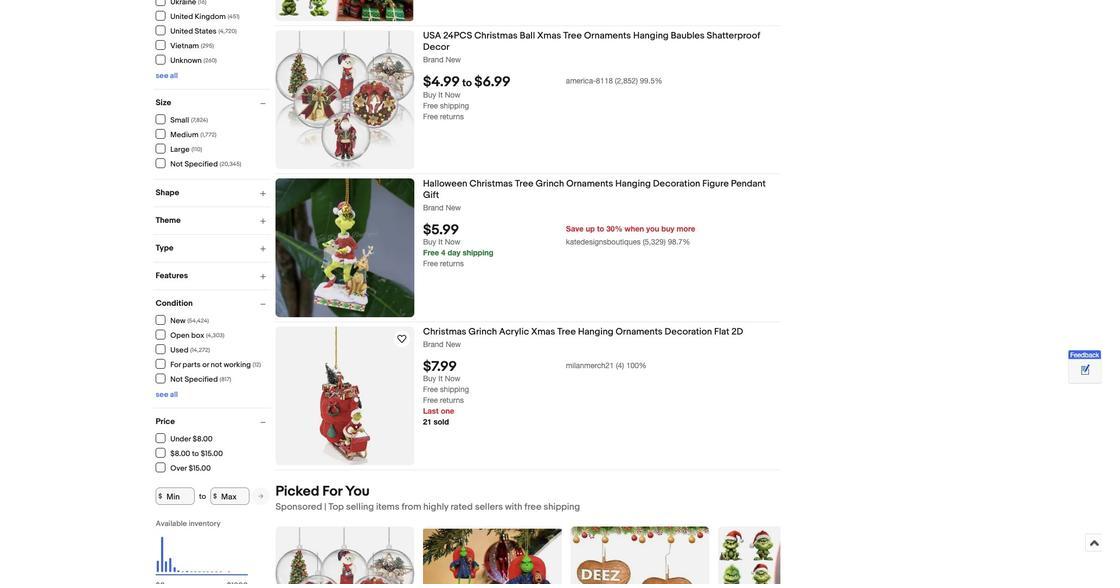Task type: vqa. For each thing, say whether or not it's contained in the screenshot.


Task type: locate. For each thing, give the bounding box(es) containing it.
halloween christmas tree grinch ornaments hanging decoration figure pendant gift link
[[423, 179, 781, 203]]

3 buy from the top
[[423, 375, 437, 383]]

brand inside the christmas grinch acrylic xmas tree hanging ornaments decoration flat 2d brand new
[[423, 340, 444, 349]]

1 see all button from the top
[[156, 71, 178, 80]]

small
[[170, 115, 189, 125]]

now up one
[[445, 375, 461, 383]]

halloween christmas tree grinch ornaments hanging decoration figure pendant gift image
[[276, 179, 415, 318]]

Maximum Value in $ text field
[[211, 488, 250, 505]]

3 returns from the top
[[440, 396, 464, 405]]

milanmerch21 (4) 100% buy it now free shipping free returns last one 21 sold
[[423, 362, 647, 427]]

1 vertical spatial hanging
[[616, 179, 651, 189]]

0 horizontal spatial grinch
[[469, 327, 497, 338]]

kingdom
[[195, 12, 226, 21]]

(4,303)
[[206, 332, 225, 339]]

brand inside usa 24pcs christmas ball xmas tree ornaments hanging baubles shatterproof decor brand new
[[423, 55, 444, 64]]

1 it from the top
[[439, 91, 443, 99]]

1 specified from the top
[[185, 159, 218, 169]]

$ up 'inventory'
[[213, 493, 217, 501]]

halloween
[[423, 179, 468, 189]]

united up 'united states (4,720)'
[[170, 12, 193, 21]]

0 vertical spatial usa 24pcs christmas ball xmas tree ornaments hanging baubles shatterproof decor image
[[276, 31, 415, 169]]

0 vertical spatial returns
[[440, 112, 464, 121]]

0 vertical spatial united
[[170, 12, 193, 21]]

specified for not specified (817)
[[185, 375, 218, 384]]

all up price
[[170, 390, 178, 399]]

to inside $8.00 to $15.00 link
[[192, 449, 199, 458]]

2 vertical spatial now
[[445, 375, 461, 383]]

1 buy from the top
[[423, 91, 437, 99]]

2 vertical spatial returns
[[440, 396, 464, 405]]

items
[[376, 502, 400, 513]]

1 brand from the top
[[423, 55, 444, 64]]

(1,772)
[[201, 131, 217, 138]]

2 see all from the top
[[156, 390, 178, 399]]

it inside save up to 30% when you buy more buy it now
[[439, 238, 443, 247]]

now left $6.99
[[445, 91, 461, 99]]

christmas up $7.99
[[423, 327, 467, 338]]

1 vertical spatial decoration
[[665, 327, 713, 338]]

brand inside halloween christmas tree grinch ornaments hanging decoration figure pendant gift brand new
[[423, 204, 444, 212]]

parts
[[183, 360, 201, 369]]

ornaments inside halloween christmas tree grinch ornaments hanging decoration figure pendant gift brand new
[[567, 179, 614, 189]]

$8.00 to $15.00
[[170, 449, 223, 458]]

(54,424)
[[188, 317, 209, 324]]

$8.00 up $8.00 to $15.00
[[193, 435, 213, 444]]

christmas inside the christmas grinch acrylic xmas tree hanging ornaments decoration flat 2d brand new
[[423, 327, 467, 338]]

usa 24pcs christmas ball xmas tree ornaments hanging baubles shatterproof decor brand new
[[423, 30, 761, 64]]

open
[[170, 331, 190, 340]]

ornaments up up
[[567, 179, 614, 189]]

united for united kingdom
[[170, 12, 193, 21]]

2 specified from the top
[[185, 375, 218, 384]]

ornaments up 100%
[[616, 327, 663, 338]]

1 vertical spatial $8.00
[[170, 449, 190, 458]]

it up 4
[[439, 238, 443, 247]]

shipping right day
[[463, 248, 494, 257]]

watch christmas grinch acrylic xmas tree hanging ornaments decoration flat 2d image
[[396, 333, 409, 346]]

for down used
[[170, 360, 181, 369]]

2 now from the top
[[445, 238, 461, 247]]

brand
[[423, 55, 444, 64], [423, 204, 444, 212], [423, 340, 444, 349]]

1 $ from the left
[[159, 493, 162, 501]]

0 vertical spatial ornaments
[[584, 30, 632, 41]]

xmas inside the christmas grinch acrylic xmas tree hanging ornaments decoration flat 2d brand new
[[532, 327, 556, 338]]

1 vertical spatial specified
[[185, 375, 218, 384]]

over $15.00 link
[[156, 463, 212, 473]]

1 vertical spatial it
[[439, 238, 443, 247]]

brand up $7.99
[[423, 340, 444, 349]]

2 vertical spatial tree
[[558, 327, 576, 338]]

0 vertical spatial christmas
[[475, 30, 518, 41]]

2 brand from the top
[[423, 204, 444, 212]]

$15.00 inside over $15.00 link
[[189, 464, 211, 473]]

see for not
[[156, 390, 168, 399]]

it down decor
[[439, 91, 443, 99]]

for parts or not working (12)
[[170, 360, 261, 369]]

2 not from the top
[[170, 375, 183, 384]]

0 vertical spatial hanging
[[634, 30, 669, 41]]

(260)
[[204, 57, 217, 64]]

christmas left ball
[[475, 30, 518, 41]]

decor
[[423, 42, 450, 53]]

price
[[156, 417, 175, 427]]

ornaments up 8118
[[584, 30, 632, 41]]

see all button down unknown
[[156, 71, 178, 80]]

30%
[[607, 224, 623, 234]]

4 free from the top
[[423, 260, 438, 268]]

decoration left the figure
[[653, 179, 701, 189]]

brand for $5.99
[[423, 204, 444, 212]]

shipping right free
[[544, 502, 581, 513]]

1 usa 24pcs christmas ball xmas tree ornaments hanging baubles shatterproof decor image from the top
[[276, 31, 415, 169]]

all down unknown
[[170, 71, 178, 80]]

1 returns from the top
[[440, 112, 464, 121]]

returns
[[440, 112, 464, 121], [440, 260, 464, 268], [440, 396, 464, 405]]

1 vertical spatial see
[[156, 390, 168, 399]]

not for not specified (20,345)
[[170, 159, 183, 169]]

$8.00 to $15.00 link
[[156, 448, 224, 458]]

0 horizontal spatial grinch christmas ornaments xmas tree hanging decoration figure pendant 40 styles image
[[277, 0, 414, 21]]

new up the open
[[170, 316, 186, 325]]

grinch up save up to 30% when you buy more buy it now
[[536, 179, 565, 189]]

new up $7.99
[[446, 340, 461, 349]]

buy
[[423, 91, 437, 99], [423, 238, 437, 247], [423, 375, 437, 383]]

decoration left flat
[[665, 327, 713, 338]]

selling
[[346, 502, 374, 513]]

2 buy from the top
[[423, 238, 437, 247]]

up
[[586, 224, 595, 234]]

shipping up one
[[440, 385, 469, 394]]

1 vertical spatial all
[[170, 390, 178, 399]]

1 vertical spatial christmas
[[470, 179, 513, 189]]

specified for not specified (20,345)
[[185, 159, 218, 169]]

$ up available
[[159, 493, 162, 501]]

funny deez nuts ornaments xmas party christmas tree peanuts hanging decorations image
[[571, 527, 710, 585]]

1 horizontal spatial grinch
[[536, 179, 565, 189]]

ornaments inside usa 24pcs christmas ball xmas tree ornaments hanging baubles shatterproof decor brand new
[[584, 30, 632, 41]]

ornaments inside the christmas grinch acrylic xmas tree hanging ornaments decoration flat 2d brand new
[[616, 327, 663, 338]]

buy down decor
[[423, 91, 437, 99]]

$8.00
[[193, 435, 213, 444], [170, 449, 190, 458]]

2 vertical spatial brand
[[423, 340, 444, 349]]

0 vertical spatial for
[[170, 360, 181, 369]]

shipping inside katedesignsboutiques (5,329) 98.7% free 4 day shipping free returns
[[463, 248, 494, 257]]

21
[[423, 418, 432, 427]]

buy down gift
[[423, 238, 437, 247]]

1 vertical spatial $15.00
[[189, 464, 211, 473]]

new inside usa 24pcs christmas ball xmas tree ornaments hanging baubles shatterproof decor brand new
[[446, 55, 461, 64]]

(12)
[[253, 361, 261, 368]]

$15.00
[[201, 449, 223, 458], [189, 464, 211, 473]]

1 vertical spatial ornaments
[[567, 179, 614, 189]]

1 vertical spatial for
[[323, 484, 342, 500]]

grinch inside the christmas grinch acrylic xmas tree hanging ornaments decoration flat 2d brand new
[[469, 327, 497, 338]]

$15.00 inside $8.00 to $15.00 link
[[201, 449, 223, 458]]

all
[[170, 71, 178, 80], [170, 390, 178, 399]]

more
[[677, 224, 696, 234]]

brand down gift
[[423, 204, 444, 212]]

buy up last
[[423, 375, 437, 383]]

0 vertical spatial it
[[439, 91, 443, 99]]

grinch
[[536, 179, 565, 189], [469, 327, 497, 338]]

specified down or on the bottom of page
[[185, 375, 218, 384]]

0 vertical spatial tree
[[564, 30, 582, 41]]

to left $6.99
[[463, 77, 472, 90]]

ornaments for $7.99
[[616, 327, 663, 338]]

ornaments for $4.99
[[584, 30, 632, 41]]

1 not from the top
[[170, 159, 183, 169]]

you
[[345, 484, 370, 500]]

to inside $4.99 to $6.99
[[463, 77, 472, 90]]

see all up price
[[156, 390, 178, 399]]

2 returns from the top
[[440, 260, 464, 268]]

2 see from the top
[[156, 390, 168, 399]]

3 now from the top
[[445, 375, 461, 383]]

$15.00 down under $8.00
[[201, 449, 223, 458]]

all for not
[[170, 390, 178, 399]]

0 vertical spatial xmas
[[538, 30, 562, 41]]

see for unknown
[[156, 71, 168, 80]]

2 it from the top
[[439, 238, 443, 247]]

1 all from the top
[[170, 71, 178, 80]]

1 see all from the top
[[156, 71, 178, 80]]

large (110)
[[170, 145, 202, 154]]

hanging for $5.99
[[616, 179, 651, 189]]

shatterproof
[[707, 30, 761, 41]]

see up size
[[156, 71, 168, 80]]

1 free from the top
[[423, 102, 438, 110]]

1 vertical spatial usa 24pcs christmas ball xmas tree ornaments hanging baubles shatterproof decor image
[[276, 528, 415, 585]]

0 vertical spatial see all
[[156, 71, 178, 80]]

america-8118 (2,852) 99.5% buy it now free shipping free returns
[[423, 77, 663, 121]]

0 vertical spatial $8.00
[[193, 435, 213, 444]]

(110)
[[192, 146, 202, 153]]

2 see all button from the top
[[156, 390, 178, 399]]

1 vertical spatial not
[[170, 375, 183, 384]]

1 see from the top
[[156, 71, 168, 80]]

theme
[[156, 215, 181, 226]]

medium
[[170, 130, 199, 139]]

hanging inside usa 24pcs christmas ball xmas tree ornaments hanging baubles shatterproof decor brand new
[[634, 30, 669, 41]]

1 vertical spatial returns
[[440, 260, 464, 268]]

0 vertical spatial not
[[170, 159, 183, 169]]

hanging
[[634, 30, 669, 41], [616, 179, 651, 189], [578, 327, 614, 338]]

shipping inside picked for you sponsored | top selling items from highly rated sellers with free shipping
[[544, 502, 581, 513]]

sold
[[434, 418, 449, 427]]

3 it from the top
[[439, 375, 443, 383]]

united for united states
[[170, 26, 193, 36]]

hanging up the when
[[616, 179, 651, 189]]

hanging for $7.99
[[578, 327, 614, 338]]

0 vertical spatial all
[[170, 71, 178, 80]]

(451)
[[228, 13, 240, 20]]

merry christmas grinch stole ornaments xmas tree hanging figure pendant decor image
[[423, 529, 562, 585]]

grinch inside halloween christmas tree grinch ornaments hanging decoration figure pendant gift brand new
[[536, 179, 565, 189]]

$
[[159, 493, 162, 501], [213, 493, 217, 501]]

returns up one
[[440, 396, 464, 405]]

xmas right ball
[[538, 30, 562, 41]]

features
[[156, 271, 188, 281]]

returns down $4.99
[[440, 112, 464, 121]]

1 vertical spatial see all
[[156, 390, 178, 399]]

united up 'vietnam'
[[170, 26, 193, 36]]

1 vertical spatial see all button
[[156, 390, 178, 399]]

for
[[170, 360, 181, 369], [323, 484, 342, 500]]

for up the "top"
[[323, 484, 342, 500]]

see all button for not specified
[[156, 390, 178, 399]]

100%
[[627, 362, 647, 370]]

2 vertical spatial ornaments
[[616, 327, 663, 338]]

1 now from the top
[[445, 91, 461, 99]]

5 free from the top
[[423, 385, 438, 394]]

0 vertical spatial grinch
[[536, 179, 565, 189]]

1 horizontal spatial grinch christmas ornaments xmas tree hanging decoration figure pendant 40 styles image
[[720, 527, 857, 585]]

to down under $8.00
[[192, 449, 199, 458]]

1 vertical spatial grinch
[[469, 327, 497, 338]]

tree
[[564, 30, 582, 41], [515, 179, 534, 189], [558, 327, 576, 338]]

hanging inside halloween christmas tree grinch ornaments hanging decoration figure pendant gift brand new
[[616, 179, 651, 189]]

buy inside america-8118 (2,852) 99.5% buy it now free shipping free returns
[[423, 91, 437, 99]]

not
[[211, 360, 222, 369]]

see all for not specified
[[156, 390, 178, 399]]

0 vertical spatial decoration
[[653, 179, 701, 189]]

1 united from the top
[[170, 12, 193, 21]]

highly
[[424, 502, 449, 513]]

2 vertical spatial buy
[[423, 375, 437, 383]]

0 vertical spatial $15.00
[[201, 449, 223, 458]]

buy
[[662, 224, 675, 234]]

2 vertical spatial christmas
[[423, 327, 467, 338]]

1 vertical spatial tree
[[515, 179, 534, 189]]

to right up
[[597, 224, 605, 234]]

grinch left acrylic
[[469, 327, 497, 338]]

see all button up price
[[156, 390, 178, 399]]

hanging inside the christmas grinch acrylic xmas tree hanging ornaments decoration flat 2d brand new
[[578, 327, 614, 338]]

it inside the milanmerch21 (4) 100% buy it now free shipping free returns last one 21 sold
[[439, 375, 443, 383]]

Minimum Value in $ text field
[[156, 488, 195, 505]]

1 vertical spatial now
[[445, 238, 461, 247]]

$15.00 down $8.00 to $15.00
[[189, 464, 211, 473]]

1 horizontal spatial for
[[323, 484, 342, 500]]

1 vertical spatial xmas
[[532, 327, 556, 338]]

it up one
[[439, 375, 443, 383]]

now up day
[[445, 238, 461, 247]]

katedesignsboutiques
[[566, 238, 641, 247]]

ornaments
[[584, 30, 632, 41], [567, 179, 614, 189], [616, 327, 663, 338]]

or
[[202, 360, 209, 369]]

to right minimum value in $ text box
[[199, 492, 206, 501]]

tree inside the christmas grinch acrylic xmas tree hanging ornaments decoration flat 2d brand new
[[558, 327, 576, 338]]

sellers
[[475, 502, 503, 513]]

returns inside katedesignsboutiques (5,329) 98.7% free 4 day shipping free returns
[[440, 260, 464, 268]]

2 all from the top
[[170, 390, 178, 399]]

2 usa 24pcs christmas ball xmas tree ornaments hanging baubles shatterproof decor image from the top
[[276, 528, 415, 585]]

hanging left baubles
[[634, 30, 669, 41]]

xmas right acrylic
[[532, 327, 556, 338]]

not for not specified (817)
[[170, 375, 183, 384]]

2 vertical spatial it
[[439, 375, 443, 383]]

$ for maximum value in $ text box
[[213, 493, 217, 501]]

1 vertical spatial brand
[[423, 204, 444, 212]]

day
[[448, 248, 461, 257]]

specified down (110)
[[185, 159, 218, 169]]

0 vertical spatial specified
[[185, 159, 218, 169]]

see all down unknown
[[156, 71, 178, 80]]

$4.99
[[423, 74, 460, 91]]

$8.00 up over $15.00 link
[[170, 449, 190, 458]]

0 vertical spatial see all button
[[156, 71, 178, 80]]

new down decor
[[446, 55, 461, 64]]

new down halloween
[[446, 204, 461, 212]]

grinch christmas ornaments xmas tree hanging decoration figure pendant 40 styles image
[[277, 0, 414, 21], [720, 527, 857, 585]]

3 brand from the top
[[423, 340, 444, 349]]

feedback
[[1071, 352, 1100, 359]]

0 vertical spatial buy
[[423, 91, 437, 99]]

see all
[[156, 71, 178, 80], [156, 390, 178, 399]]

shipping down $4.99 to $6.99
[[440, 102, 469, 110]]

now
[[445, 91, 461, 99], [445, 238, 461, 247], [445, 375, 461, 383]]

1 vertical spatial buy
[[423, 238, 437, 247]]

0 vertical spatial now
[[445, 91, 461, 99]]

shipping inside america-8118 (2,852) 99.5% buy it now free shipping free returns
[[440, 102, 469, 110]]

usa 24pcs christmas ball xmas tree ornaments hanging baubles shatterproof decor image
[[276, 31, 415, 169], [276, 528, 415, 585]]

brand down decor
[[423, 55, 444, 64]]

vietnam (295)
[[170, 41, 214, 50]]

0 vertical spatial brand
[[423, 55, 444, 64]]

2 vertical spatial hanging
[[578, 327, 614, 338]]

2 $ from the left
[[213, 493, 217, 501]]

united kingdom (451)
[[170, 12, 240, 21]]

gift
[[423, 190, 440, 201]]

specified
[[185, 159, 218, 169], [185, 375, 218, 384]]

1 horizontal spatial $8.00
[[193, 435, 213, 444]]

0 horizontal spatial $
[[159, 493, 162, 501]]

tree inside usa 24pcs christmas ball xmas tree ornaments hanging baubles shatterproof decor brand new
[[564, 30, 582, 41]]

1 vertical spatial united
[[170, 26, 193, 36]]

$ for minimum value in $ text box
[[159, 493, 162, 501]]

xmas
[[538, 30, 562, 41], [532, 327, 556, 338]]

hanging up milanmerch21
[[578, 327, 614, 338]]

not down large at the left top
[[170, 159, 183, 169]]

christmas right halloween
[[470, 179, 513, 189]]

1 horizontal spatial $
[[213, 493, 217, 501]]

not down parts
[[170, 375, 183, 384]]

xmas inside usa 24pcs christmas ball xmas tree ornaments hanging baubles shatterproof decor brand new
[[538, 30, 562, 41]]

0 vertical spatial see
[[156, 71, 168, 80]]

brand for $7.99
[[423, 340, 444, 349]]

box
[[191, 331, 204, 340]]

returns down day
[[440, 260, 464, 268]]

returns inside the milanmerch21 (4) 100% buy it now free shipping free returns last one 21 sold
[[440, 396, 464, 405]]

2 united from the top
[[170, 26, 193, 36]]

see up price
[[156, 390, 168, 399]]

2d
[[732, 327, 744, 338]]



Task type: describe. For each thing, give the bounding box(es) containing it.
(817)
[[220, 376, 231, 383]]

0 horizontal spatial for
[[170, 360, 181, 369]]

see all for unknown
[[156, 71, 178, 80]]

ball
[[520, 30, 535, 41]]

christmas grinch acrylic xmas tree hanging ornaments decoration flat 2d link
[[423, 327, 781, 340]]

picked for you sponsored | top selling items from highly rated sellers with free shipping
[[276, 484, 581, 513]]

decoration inside halloween christmas tree grinch ornaments hanging decoration figure pendant gift brand new
[[653, 179, 701, 189]]

last
[[423, 407, 439, 416]]

medium (1,772)
[[170, 130, 217, 139]]

type
[[156, 243, 174, 253]]

open box (4,303)
[[170, 331, 225, 340]]

christmas inside halloween christmas tree grinch ornaments hanging decoration figure pendant gift brand new
[[470, 179, 513, 189]]

new inside halloween christmas tree grinch ornaments hanging decoration figure pendant gift brand new
[[446, 204, 461, 212]]

shipping inside the milanmerch21 (4) 100% buy it now free shipping free returns last one 21 sold
[[440, 385, 469, 394]]

3 free from the top
[[423, 248, 439, 257]]

size
[[156, 98, 171, 108]]

8118
[[596, 77, 613, 85]]

shape button
[[156, 188, 271, 198]]

$7.99
[[423, 359, 457, 376]]

christmas grinch acrylic xmas tree hanging ornaments decoration flat 2d image
[[320, 327, 371, 466]]

under $8.00 link
[[156, 434, 213, 444]]

usa 24pcs christmas ball xmas tree ornaments hanging baubles shatterproof decor link
[[423, 30, 781, 55]]

states
[[195, 26, 217, 36]]

halloween christmas tree grinch ornaments hanging decoration figure pendant gift heading
[[423, 179, 766, 201]]

you
[[647, 224, 660, 234]]

$6.99
[[475, 74, 511, 91]]

(2,852)
[[615, 77, 638, 85]]

halloween christmas tree grinch ornaments hanging decoration figure pendant gift brand new
[[423, 179, 766, 212]]

shape
[[156, 188, 179, 198]]

available
[[156, 519, 187, 529]]

used (14,272)
[[170, 345, 210, 355]]

now inside america-8118 (2,852) 99.5% buy it now free shipping free returns
[[445, 91, 461, 99]]

returns inside america-8118 (2,852) 99.5% buy it now free shipping free returns
[[440, 112, 464, 121]]

usa 24pcs christmas ball xmas tree ornaments hanging baubles shatterproof decor heading
[[423, 30, 761, 53]]

christmas inside usa 24pcs christmas ball xmas tree ornaments hanging baubles shatterproof decor brand new
[[475, 30, 518, 41]]

(4)
[[616, 362, 625, 370]]

6 free from the top
[[423, 396, 438, 405]]

buy inside save up to 30% when you buy more buy it now
[[423, 238, 437, 247]]

new (54,424)
[[170, 316, 209, 325]]

(14,272)
[[190, 347, 210, 354]]

unknown
[[170, 56, 202, 65]]

save up to 30% when you buy more buy it now
[[423, 224, 696, 247]]

decoration inside the christmas grinch acrylic xmas tree hanging ornaments decoration flat 2d brand new
[[665, 327, 713, 338]]

christmas grinch acrylic xmas tree hanging ornaments decoration flat 2d brand new
[[423, 327, 744, 349]]

type button
[[156, 243, 271, 253]]

not specified (817)
[[170, 375, 231, 384]]

not specified (20,345)
[[170, 159, 241, 169]]

see all button for unknown
[[156, 71, 178, 80]]

theme button
[[156, 215, 271, 226]]

milanmerch21
[[566, 362, 614, 370]]

rated
[[451, 502, 473, 513]]

unknown (260)
[[170, 56, 217, 65]]

with
[[505, 502, 523, 513]]

sponsored
[[276, 502, 322, 513]]

usa
[[423, 30, 441, 41]]

buy inside the milanmerch21 (4) 100% buy it now free shipping free returns last one 21 sold
[[423, 375, 437, 383]]

united states (4,720)
[[170, 26, 237, 36]]

flat
[[715, 327, 730, 338]]

all for unknown
[[170, 71, 178, 80]]

(7,824)
[[191, 116, 208, 123]]

2 free from the top
[[423, 112, 438, 121]]

24pcs
[[444, 30, 473, 41]]

pendant
[[732, 179, 766, 189]]

graph of available inventory between $0 and $1000+ image
[[156, 519, 248, 585]]

when
[[625, 224, 645, 234]]

from
[[402, 502, 422, 513]]

small (7,824)
[[170, 115, 208, 125]]

working
[[224, 360, 251, 369]]

condition
[[156, 299, 193, 309]]

it inside america-8118 (2,852) 99.5% buy it now free shipping free returns
[[439, 91, 443, 99]]

99.5%
[[641, 77, 663, 85]]

picked
[[276, 484, 320, 500]]

christmas grinch acrylic xmas tree hanging ornaments decoration flat 2d heading
[[423, 327, 744, 338]]

large
[[170, 145, 190, 154]]

to inside save up to 30% when you buy more buy it now
[[597, 224, 605, 234]]

tree inside halloween christmas tree grinch ornaments hanging decoration figure pendant gift brand new
[[515, 179, 534, 189]]

under $8.00
[[170, 435, 213, 444]]

4
[[442, 248, 446, 257]]

new inside the christmas grinch acrylic xmas tree hanging ornaments decoration flat 2d brand new
[[446, 340, 461, 349]]

now inside save up to 30% when you buy more buy it now
[[445, 238, 461, 247]]

over $15.00
[[170, 464, 211, 473]]

(5,329)
[[643, 238, 666, 247]]

used
[[170, 345, 189, 355]]

$4.99 to $6.99
[[423, 74, 511, 91]]

over
[[170, 464, 187, 473]]

katedesignsboutiques (5,329) 98.7% free 4 day shipping free returns
[[423, 238, 691, 268]]

(295)
[[201, 42, 214, 49]]

now inside the milanmerch21 (4) 100% buy it now free shipping free returns last one 21 sold
[[445, 375, 461, 383]]

0 horizontal spatial $8.00
[[170, 449, 190, 458]]

for inside picked for you sponsored | top selling items from highly rated sellers with free shipping
[[323, 484, 342, 500]]

free
[[525, 502, 542, 513]]

top
[[329, 502, 344, 513]]

vietnam
[[170, 41, 199, 50]]

(20,345)
[[220, 160, 241, 167]]

save
[[566, 224, 584, 234]]

baubles
[[671, 30, 705, 41]]

available inventory
[[156, 519, 221, 529]]

1 vertical spatial grinch christmas ornaments xmas tree hanging decoration figure pendant 40 styles image
[[720, 527, 857, 585]]

98.7%
[[668, 238, 691, 247]]

acrylic
[[499, 327, 529, 338]]

figure
[[703, 179, 729, 189]]

|
[[324, 502, 327, 513]]

0 vertical spatial grinch christmas ornaments xmas tree hanging decoration figure pendant 40 styles image
[[277, 0, 414, 21]]

price button
[[156, 417, 271, 427]]

condition button
[[156, 299, 271, 309]]



